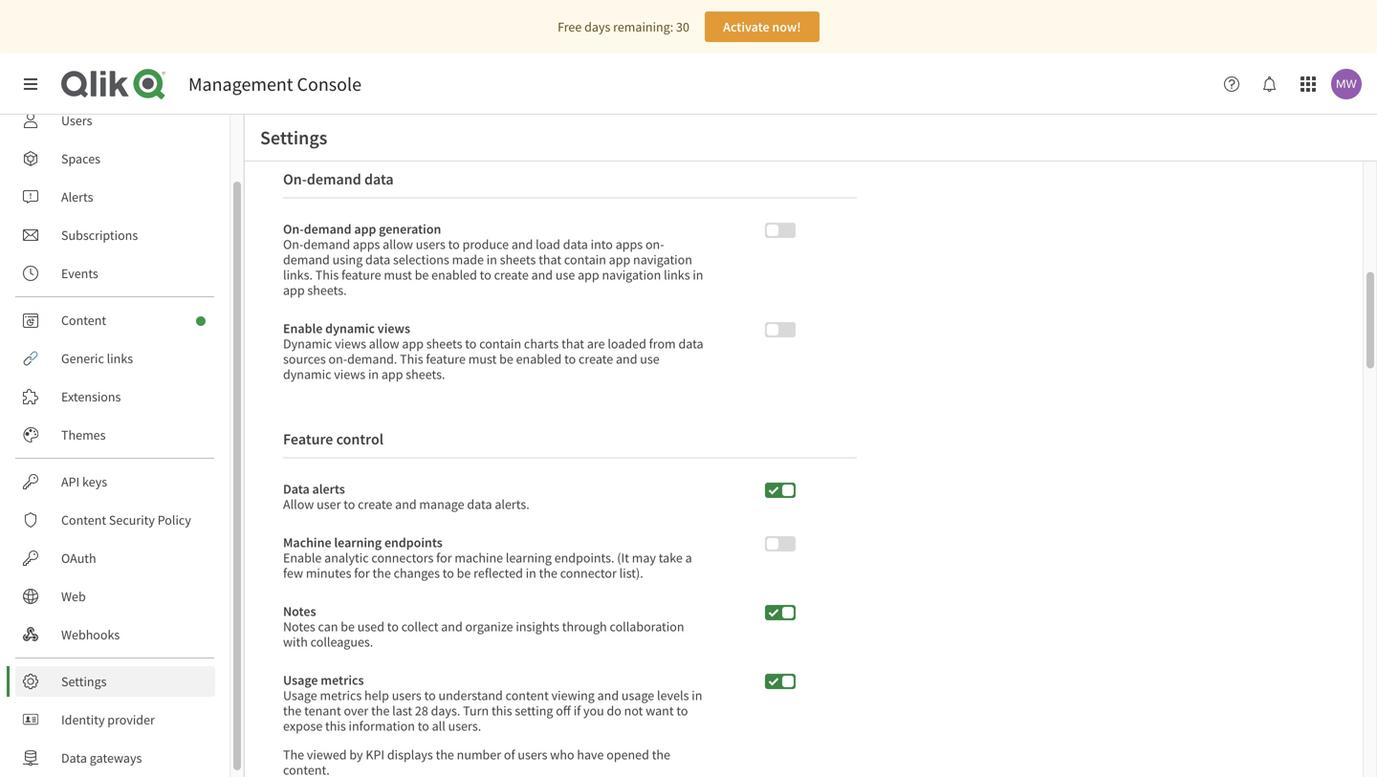 Task type: locate. For each thing, give the bounding box(es) containing it.
and left manage on the bottom left of page
[[395, 496, 417, 513]]

create right user
[[358, 496, 393, 513]]

metrics inside 'usage metrics help users to understand content viewing and usage levels in the tenant over the last 28 days. turn this setting off if you do not want to expose this information to all users.'
[[320, 687, 362, 705]]

themes link
[[15, 420, 215, 451]]

to right user
[[344, 496, 355, 513]]

create
[[494, 266, 529, 284], [579, 351, 614, 368], [358, 496, 393, 513]]

users right help on the bottom
[[392, 687, 422, 705]]

app right demand.
[[402, 335, 424, 352]]

1 vertical spatial that
[[562, 335, 585, 352]]

that left are
[[562, 335, 585, 352]]

the
[[373, 565, 391, 582], [539, 565, 558, 582], [283, 703, 302, 720], [371, 703, 390, 720], [436, 747, 454, 764], [652, 747, 671, 764]]

organize
[[466, 618, 513, 636]]

users left made
[[416, 236, 446, 253]]

0 horizontal spatial this
[[316, 266, 339, 284]]

enabled inside the on-demand app generation on-demand apps allow users to produce and load data into apps on- demand using data selections made in sheets that contain app navigation links. this feature must be enabled to create and use app navigation links in app sheets.
[[432, 266, 477, 284]]

feature right demand.
[[426, 351, 466, 368]]

be left charts
[[500, 351, 514, 368]]

navigation right into
[[633, 251, 693, 268]]

1 horizontal spatial enabled
[[516, 351, 562, 368]]

users inside the viewed by kpi displays the number of users who have opened the content.
[[518, 747, 548, 764]]

be inside machine learning endpoints enable analytic connectors for machine learning endpoints. (it may take a few minutes for the changes to be reflected in the connector list).
[[457, 565, 471, 582]]

data
[[365, 170, 394, 189], [563, 236, 588, 253], [366, 251, 391, 268], [679, 335, 704, 352], [467, 496, 492, 513]]

and inside data alerts allow user to create and manage data alerts.
[[395, 496, 417, 513]]

contain inside the on-demand app generation on-demand apps allow users to produce and load data into apps on- demand using data selections made in sheets that contain app navigation links. this feature must be enabled to create and use app navigation links in app sheets.
[[564, 251, 607, 268]]

1 vertical spatial dynamic
[[283, 366, 332, 383]]

0 vertical spatial sheets
[[500, 251, 536, 268]]

content down api keys
[[61, 512, 106, 529]]

remaining:
[[613, 18, 674, 35]]

2 content from the top
[[61, 512, 106, 529]]

loaded
[[608, 335, 647, 352]]

for left machine
[[436, 550, 452, 567]]

1 vertical spatial feature
[[426, 351, 466, 368]]

usage up expose
[[283, 687, 317, 705]]

data right "from"
[[679, 335, 704, 352]]

2 horizontal spatial create
[[579, 351, 614, 368]]

this right turn
[[492, 703, 512, 720]]

days.
[[431, 703, 461, 720]]

0 vertical spatial on-
[[646, 236, 665, 253]]

views up demand.
[[378, 320, 410, 337]]

viewed
[[307, 747, 347, 764]]

0 vertical spatial that
[[539, 251, 562, 268]]

2 enable from the top
[[283, 550, 322, 567]]

0 horizontal spatial sheets.
[[308, 282, 347, 299]]

1 vertical spatial users
[[392, 687, 422, 705]]

navigation
[[633, 251, 693, 268], [602, 266, 661, 284]]

dynamic
[[325, 320, 375, 337], [283, 366, 332, 383]]

users inside the on-demand app generation on-demand apps allow users to produce and load data into apps on- demand using data selections made in sheets that contain app navigation links. this feature must be enabled to create and use app navigation links in app sheets.
[[416, 236, 446, 253]]

1 vertical spatial contain
[[480, 335, 522, 352]]

contain right load
[[564, 251, 607, 268]]

contain left charts
[[480, 335, 522, 352]]

feature
[[342, 266, 381, 284], [426, 351, 466, 368]]

1 vertical spatial sheets.
[[406, 366, 445, 383]]

notes up with
[[283, 603, 316, 620]]

0 vertical spatial users
[[416, 236, 446, 253]]

control
[[336, 430, 384, 449]]

2 on- from the top
[[283, 220, 304, 238]]

this up viewed
[[325, 718, 346, 735]]

connectors
[[372, 550, 434, 567]]

users
[[61, 112, 92, 129]]

settings down management console
[[260, 126, 328, 150]]

1 horizontal spatial sheets
[[500, 251, 536, 268]]

1 vertical spatial enabled
[[516, 351, 562, 368]]

alerts
[[312, 481, 345, 498]]

views
[[378, 320, 410, 337], [335, 335, 366, 352], [334, 366, 366, 383]]

identity provider
[[61, 712, 155, 729]]

0 horizontal spatial use
[[556, 266, 575, 284]]

0 vertical spatial use
[[556, 266, 575, 284]]

dynamic down dynamic
[[283, 366, 332, 383]]

0 horizontal spatial must
[[384, 266, 412, 284]]

and inside enable dynamic views dynamic views allow app sheets to contain charts that are loaded from data sources on-demand. this feature must be enabled to create and use dynamic views in app sheets.
[[616, 351, 638, 368]]

0 vertical spatial enabled
[[432, 266, 477, 284]]

have
[[577, 747, 604, 764]]

data inside data alerts allow user to create and manage data alerts.
[[283, 481, 310, 498]]

create down produce
[[494, 266, 529, 284]]

content for content security policy
[[61, 512, 106, 529]]

app down into
[[578, 266, 600, 284]]

by
[[350, 747, 363, 764]]

data left 'alerts.'
[[467, 496, 492, 513]]

be left "reflected"
[[457, 565, 471, 582]]

1 horizontal spatial links
[[664, 266, 690, 284]]

content.
[[283, 762, 330, 778]]

help
[[365, 687, 389, 705]]

oauth link
[[15, 543, 215, 574]]

and left not
[[598, 687, 619, 705]]

to down produce
[[480, 266, 492, 284]]

1 vertical spatial this
[[400, 351, 424, 368]]

this right "links."
[[316, 266, 339, 284]]

2 usage from the top
[[283, 687, 317, 705]]

0 horizontal spatial data
[[61, 750, 87, 767]]

links up "from"
[[664, 266, 690, 284]]

0 vertical spatial contain
[[564, 251, 607, 268]]

generic links
[[61, 350, 133, 367]]

usage
[[622, 687, 655, 705]]

0 horizontal spatial this
[[325, 718, 346, 735]]

that inside enable dynamic views dynamic views allow app sheets to contain charts that are loaded from data sources on-demand. this feature must be enabled to create and use dynamic views in app sheets.
[[562, 335, 585, 352]]

alerts link
[[15, 182, 215, 212]]

metrics
[[321, 672, 364, 689], [320, 687, 362, 705]]

settings up the identity at the bottom left of the page
[[61, 674, 107, 691]]

close sidebar menu image
[[23, 77, 38, 92]]

and down load
[[532, 266, 553, 284]]

content inside content link
[[61, 312, 106, 329]]

webhooks
[[61, 627, 120, 644]]

all
[[432, 718, 446, 735]]

learning right machine
[[506, 550, 552, 567]]

this inside the on-demand app generation on-demand apps allow users to produce and load data into apps on- demand using data selections made in sheets that contain app navigation links. this feature must be enabled to create and use app navigation links in app sheets.
[[316, 266, 339, 284]]

on- inside enable dynamic views dynamic views allow app sheets to contain charts that are loaded from data sources on-demand. this feature must be enabled to create and use dynamic views in app sheets.
[[329, 351, 347, 368]]

content up "generic"
[[61, 312, 106, 329]]

machine
[[283, 534, 332, 551]]

1 vertical spatial use
[[640, 351, 660, 368]]

to right changes
[[443, 565, 454, 582]]

themes
[[61, 427, 106, 444]]

enable up sources
[[283, 320, 323, 337]]

dynamic up demand.
[[325, 320, 375, 337]]

feature control
[[283, 430, 384, 449]]

2 vertical spatial users
[[518, 747, 548, 764]]

1 vertical spatial on-
[[329, 351, 347, 368]]

0 horizontal spatial enabled
[[432, 266, 477, 284]]

2 notes from the top
[[283, 618, 316, 636]]

30
[[676, 18, 690, 35]]

enabled
[[432, 266, 477, 284], [516, 351, 562, 368]]

to left produce
[[448, 236, 460, 253]]

0 vertical spatial this
[[316, 266, 339, 284]]

0 vertical spatial enable
[[283, 320, 323, 337]]

1 vertical spatial allow
[[369, 335, 400, 352]]

can
[[318, 618, 338, 636]]

identity provider link
[[15, 705, 215, 736]]

data down the identity at the bottom left of the page
[[61, 750, 87, 767]]

to inside data alerts allow user to create and manage data alerts.
[[344, 496, 355, 513]]

0 vertical spatial create
[[494, 266, 529, 284]]

links right "generic"
[[107, 350, 133, 367]]

to left charts
[[465, 335, 477, 352]]

data
[[283, 481, 310, 498], [61, 750, 87, 767]]

1 vertical spatial create
[[579, 351, 614, 368]]

apps right into
[[616, 236, 643, 253]]

data inside navigation pane element
[[61, 750, 87, 767]]

the down the all
[[436, 747, 454, 764]]

1 usage from the top
[[283, 672, 318, 689]]

to right last
[[424, 687, 436, 705]]

content
[[61, 312, 106, 329], [61, 512, 106, 529]]

must down generation
[[384, 266, 412, 284]]

1 content from the top
[[61, 312, 106, 329]]

to
[[448, 236, 460, 253], [480, 266, 492, 284], [465, 335, 477, 352], [565, 351, 576, 368], [344, 496, 355, 513], [443, 565, 454, 582], [387, 618, 399, 636], [424, 687, 436, 705], [677, 703, 688, 720], [418, 718, 429, 735]]

on-
[[283, 170, 307, 189], [283, 220, 304, 238], [283, 236, 304, 253]]

data up generation
[[365, 170, 394, 189]]

0 horizontal spatial contain
[[480, 335, 522, 352]]

allow
[[383, 236, 413, 253], [369, 335, 400, 352]]

1 horizontal spatial must
[[469, 351, 497, 368]]

1 horizontal spatial on-
[[646, 236, 665, 253]]

made
[[452, 251, 484, 268]]

enabled left are
[[516, 351, 562, 368]]

insights
[[516, 618, 560, 636]]

app up using
[[354, 220, 376, 238]]

0 horizontal spatial settings
[[61, 674, 107, 691]]

0 horizontal spatial sheets
[[427, 335, 463, 352]]

1 vertical spatial enable
[[283, 550, 322, 567]]

0 horizontal spatial create
[[358, 496, 393, 513]]

app right load
[[609, 251, 631, 268]]

views right dynamic
[[335, 335, 366, 352]]

apps left selections at the left top
[[353, 236, 380, 253]]

0 vertical spatial allow
[[383, 236, 413, 253]]

sheets right made
[[500, 251, 536, 268]]

0 vertical spatial sheets.
[[308, 282, 347, 299]]

1 vertical spatial content
[[61, 512, 106, 529]]

notes left can
[[283, 618, 316, 636]]

off
[[556, 703, 571, 720]]

for right minutes
[[354, 565, 370, 582]]

1 horizontal spatial sheets.
[[406, 366, 445, 383]]

feature
[[283, 430, 333, 449]]

to inside notes notes can be used to collect and organize insights through collaboration with colleagues.
[[387, 618, 399, 636]]

on- right sources
[[329, 351, 347, 368]]

0 vertical spatial links
[[664, 266, 690, 284]]

1 vertical spatial must
[[469, 351, 497, 368]]

0 vertical spatial content
[[61, 312, 106, 329]]

1 horizontal spatial for
[[436, 550, 452, 567]]

sheets right demand.
[[427, 335, 463, 352]]

enable inside enable dynamic views dynamic views allow app sheets to contain charts that are loaded from data sources on-demand. this feature must be enabled to create and use dynamic views in app sheets.
[[283, 320, 323, 337]]

and inside 'usage metrics help users to understand content viewing and usage levels in the tenant over the last 28 days. turn this setting off if you do not want to expose this information to all users.'
[[598, 687, 619, 705]]

the left tenant at the bottom of page
[[283, 703, 302, 720]]

users right of
[[518, 747, 548, 764]]

metrics up the over
[[321, 672, 364, 689]]

sheets inside the on-demand app generation on-demand apps allow users to produce and load data into apps on- demand using data selections made in sheets that contain app navigation links. this feature must be enabled to create and use app navigation links in app sheets.
[[500, 251, 536, 268]]

users link
[[15, 105, 215, 136]]

to right used
[[387, 618, 399, 636]]

0 horizontal spatial on-
[[329, 351, 347, 368]]

1 horizontal spatial use
[[640, 351, 660, 368]]

1 vertical spatial data
[[61, 750, 87, 767]]

gateways
[[90, 750, 142, 767]]

2 apps from the left
[[616, 236, 643, 253]]

usage inside 'usage metrics help users to understand content viewing and usage levels in the tenant over the last 28 days. turn this setting off if you do not want to expose this information to all users.'
[[283, 687, 317, 705]]

1 enable from the top
[[283, 320, 323, 337]]

free
[[558, 18, 582, 35]]

be down generation
[[415, 266, 429, 284]]

extensions
[[61, 388, 121, 406]]

1 vertical spatial settings
[[61, 674, 107, 691]]

allow right dynamic
[[369, 335, 400, 352]]

0 vertical spatial must
[[384, 266, 412, 284]]

notes
[[283, 603, 316, 620], [283, 618, 316, 636]]

collect
[[402, 618, 439, 636]]

tenant
[[304, 703, 341, 720]]

must left charts
[[469, 351, 497, 368]]

use right are
[[640, 351, 660, 368]]

over
[[344, 703, 369, 720]]

0 vertical spatial settings
[[260, 126, 328, 150]]

0 vertical spatial feature
[[342, 266, 381, 284]]

links
[[664, 266, 690, 284], [107, 350, 133, 367]]

create inside the on-demand app generation on-demand apps allow users to produce and load data into apps on- demand using data selections made in sheets that contain app navigation links. this feature must be enabled to create and use app navigation links in app sheets.
[[494, 266, 529, 284]]

be right can
[[341, 618, 355, 636]]

web
[[61, 588, 86, 606]]

enable inside machine learning endpoints enable analytic connectors for machine learning endpoints. (it may take a few minutes for the changes to be reflected in the connector list).
[[283, 550, 322, 567]]

load
[[536, 236, 561, 253]]

sources
[[283, 351, 326, 368]]

1 horizontal spatial apps
[[616, 236, 643, 253]]

1 vertical spatial links
[[107, 350, 133, 367]]

notes notes can be used to collect and organize insights through collaboration with colleagues.
[[283, 603, 685, 651]]

metrics for usage metrics
[[321, 672, 364, 689]]

kpi
[[366, 747, 385, 764]]

do
[[607, 703, 622, 720]]

user
[[317, 496, 341, 513]]

sheets. right demand.
[[406, 366, 445, 383]]

use down load
[[556, 266, 575, 284]]

on- right into
[[646, 236, 665, 253]]

1 horizontal spatial feature
[[426, 351, 466, 368]]

and right collect
[[441, 618, 463, 636]]

feature inside enable dynamic views dynamic views allow app sheets to contain charts that are loaded from data sources on-demand. this feature must be enabled to create and use dynamic views in app sheets.
[[426, 351, 466, 368]]

1 horizontal spatial this
[[400, 351, 424, 368]]

must
[[384, 266, 412, 284], [469, 351, 497, 368]]

allow right using
[[383, 236, 413, 253]]

enable left analytic
[[283, 550, 322, 567]]

produce
[[463, 236, 509, 253]]

0 vertical spatial data
[[283, 481, 310, 498]]

sheets
[[500, 251, 536, 268], [427, 335, 463, 352]]

usage up tenant at the bottom of page
[[283, 672, 318, 689]]

want
[[646, 703, 674, 720]]

settings
[[260, 126, 328, 150], [61, 674, 107, 691]]

1 horizontal spatial settings
[[260, 126, 328, 150]]

1 horizontal spatial learning
[[506, 550, 552, 567]]

metrics left help on the bottom
[[320, 687, 362, 705]]

learning up minutes
[[334, 534, 382, 551]]

sheets. down using
[[308, 282, 347, 299]]

in
[[487, 251, 497, 268], [693, 266, 704, 284], [368, 366, 379, 383], [526, 565, 537, 582], [692, 687, 703, 705]]

feature left selections at the left top
[[342, 266, 381, 284]]

1 vertical spatial sheets
[[427, 335, 463, 352]]

0 horizontal spatial learning
[[334, 534, 382, 551]]

0 horizontal spatial feature
[[342, 266, 381, 284]]

machine learning endpoints enable analytic connectors for machine learning endpoints. (it may take a few minutes for the changes to be reflected in the connector list).
[[283, 534, 692, 582]]

data left alerts
[[283, 481, 310, 498]]

this right demand.
[[400, 351, 424, 368]]

create right charts
[[579, 351, 614, 368]]

to left the all
[[418, 718, 429, 735]]

and right are
[[616, 351, 638, 368]]

0 horizontal spatial links
[[107, 350, 133, 367]]

into
[[591, 236, 613, 253]]

0 horizontal spatial apps
[[353, 236, 380, 253]]

information
[[349, 718, 415, 735]]

dynamic
[[283, 335, 332, 352]]

1 on- from the top
[[283, 170, 307, 189]]

1 horizontal spatial contain
[[564, 251, 607, 268]]

2 vertical spatial create
[[358, 496, 393, 513]]

1 horizontal spatial data
[[283, 481, 310, 498]]

that left into
[[539, 251, 562, 268]]

events link
[[15, 258, 215, 289]]

enable
[[283, 320, 323, 337], [283, 550, 322, 567]]

1 horizontal spatial create
[[494, 266, 529, 284]]

data inside data alerts allow user to create and manage data alerts.
[[467, 496, 492, 513]]

enabled down produce
[[432, 266, 477, 284]]

turn
[[463, 703, 489, 720]]



Task type: describe. For each thing, give the bounding box(es) containing it.
new connector image
[[196, 317, 206, 326]]

use inside enable dynamic views dynamic views allow app sheets to contain charts that are loaded from data sources on-demand. this feature must be enabled to create and use dynamic views in app sheets.
[[640, 351, 660, 368]]

connector
[[560, 565, 617, 582]]

are
[[587, 335, 605, 352]]

demand.
[[347, 351, 397, 368]]

maria williams image
[[1332, 69, 1363, 100]]

spaces link
[[15, 144, 215, 174]]

the left changes
[[373, 565, 391, 582]]

on- for on-demand app generation on-demand apps allow users to produce and load data into apps on- demand using data selections made in sheets that contain app navigation links. this feature must be enabled to create and use app navigation links in app sheets.
[[283, 220, 304, 238]]

not
[[624, 703, 643, 720]]

who
[[550, 747, 575, 764]]

in inside machine learning endpoints enable analytic connectors for machine learning endpoints. (it may take a few minutes for the changes to be reflected in the connector list).
[[526, 565, 537, 582]]

in inside 'usage metrics help users to understand content viewing and usage levels in the tenant over the last 28 days. turn this setting off if you do not want to expose this information to all users.'
[[692, 687, 703, 705]]

manage
[[419, 496, 465, 513]]

few
[[283, 565, 303, 582]]

metrics for usage metrics help users to understand content viewing and usage levels in the tenant over the last 28 days. turn this setting off if you do not want to expose this information to all users.
[[320, 687, 362, 705]]

number
[[457, 747, 501, 764]]

using
[[333, 251, 363, 268]]

management console element
[[188, 72, 362, 96]]

reflected
[[474, 565, 523, 582]]

changes
[[394, 565, 440, 582]]

setting
[[515, 703, 553, 720]]

generic
[[61, 350, 104, 367]]

to right want
[[677, 703, 688, 720]]

be inside enable dynamic views dynamic views allow app sheets to contain charts that are loaded from data sources on-demand. this feature must be enabled to create and use dynamic views in app sheets.
[[500, 351, 514, 368]]

through
[[562, 618, 607, 636]]

usage for usage metrics help users to understand content viewing and usage levels in the tenant over the last 28 days. turn this setting off if you do not want to expose this information to all users.
[[283, 687, 317, 705]]

allow
[[283, 496, 314, 513]]

machine
[[455, 550, 503, 567]]

oauth
[[61, 550, 96, 567]]

navigation pane element
[[0, 51, 230, 778]]

feature inside the on-demand app generation on-demand apps allow users to produce and load data into apps on- demand using data selections made in sheets that contain app navigation links. this feature must be enabled to create and use app navigation links in app sheets.
[[342, 266, 381, 284]]

a
[[686, 550, 692, 567]]

list).
[[620, 565, 644, 582]]

security
[[109, 512, 155, 529]]

on- inside the on-demand app generation on-demand apps allow users to produce and load data into apps on- demand using data selections made in sheets that contain app navigation links. this feature must be enabled to create and use app navigation links in app sheets.
[[646, 236, 665, 253]]

web link
[[15, 582, 215, 612]]

sheets. inside enable dynamic views dynamic views allow app sheets to contain charts that are loaded from data sources on-demand. this feature must be enabled to create and use dynamic views in app sheets.
[[406, 366, 445, 383]]

data inside enable dynamic views dynamic views allow app sheets to contain charts that are loaded from data sources on-demand. this feature must be enabled to create and use dynamic views in app sheets.
[[679, 335, 704, 352]]

opened
[[607, 747, 650, 764]]

usage metrics
[[283, 672, 364, 689]]

viewing
[[552, 687, 595, 705]]

app up dynamic
[[283, 282, 305, 299]]

data for data alerts allow user to create and manage data alerts.
[[283, 481, 310, 498]]

that inside the on-demand app generation on-demand apps allow users to produce and load data into apps on- demand using data selections made in sheets that contain app navigation links. this feature must be enabled to create and use app navigation links in app sheets.
[[539, 251, 562, 268]]

api keys
[[61, 474, 107, 491]]

sheets. inside the on-demand app generation on-demand apps allow users to produce and load data into apps on- demand using data selections made in sheets that contain app navigation links. this feature must be enabled to create and use app navigation links in app sheets.
[[308, 282, 347, 299]]

content link
[[15, 305, 215, 336]]

this inside enable dynamic views dynamic views allow app sheets to contain charts that are loaded from data sources on-demand. this feature must be enabled to create and use dynamic views in app sheets.
[[400, 351, 424, 368]]

console
[[297, 72, 362, 96]]

api keys link
[[15, 467, 215, 498]]

keys
[[82, 474, 107, 491]]

and left load
[[512, 236, 533, 253]]

understand
[[439, 687, 503, 705]]

data gateways
[[61, 750, 142, 767]]

enabled inside enable dynamic views dynamic views allow app sheets to contain charts that are loaded from data sources on-demand. this feature must be enabled to create and use dynamic views in app sheets.
[[516, 351, 562, 368]]

free days remaining: 30
[[558, 18, 690, 35]]

provider
[[107, 712, 155, 729]]

create inside enable dynamic views dynamic views allow app sheets to contain charts that are loaded from data sources on-demand. this feature must be enabled to create and use dynamic views in app sheets.
[[579, 351, 614, 368]]

from
[[649, 335, 676, 352]]

enable dynamic views dynamic views allow app sheets to contain charts that are loaded from data sources on-demand. this feature must be enabled to create and use dynamic views in app sheets.
[[283, 320, 704, 383]]

users for kpi
[[518, 747, 548, 764]]

usage for usage metrics
[[283, 672, 318, 689]]

navigation down into
[[602, 266, 661, 284]]

activate
[[723, 18, 770, 35]]

subscriptions
[[61, 227, 138, 244]]

on-demand data
[[283, 170, 394, 189]]

collaboration
[[610, 618, 685, 636]]

data for data gateways
[[61, 750, 87, 767]]

to left are
[[565, 351, 576, 368]]

1 apps from the left
[[353, 236, 380, 253]]

api
[[61, 474, 80, 491]]

(it
[[617, 550, 630, 567]]

of
[[504, 747, 515, 764]]

settings inside navigation pane element
[[61, 674, 107, 691]]

the left last
[[371, 703, 390, 720]]

analytic
[[324, 550, 369, 567]]

data right using
[[366, 251, 391, 268]]

links inside the on-demand app generation on-demand apps allow users to produce and load data into apps on- demand using data selections made in sheets that contain app navigation links. this feature must be enabled to create and use app navigation links in app sheets.
[[664, 266, 690, 284]]

1 notes from the top
[[283, 603, 316, 620]]

data left into
[[563, 236, 588, 253]]

displays
[[387, 747, 433, 764]]

used
[[358, 618, 385, 636]]

allow inside the on-demand app generation on-demand apps allow users to produce and load data into apps on- demand using data selections made in sheets that contain app navigation links. this feature must be enabled to create and use app navigation links in app sheets.
[[383, 236, 413, 253]]

you
[[584, 703, 604, 720]]

allow inside enable dynamic views dynamic views allow app sheets to contain charts that are loaded from data sources on-demand. this feature must be enabled to create and use dynamic views in app sheets.
[[369, 335, 400, 352]]

create inside data alerts allow user to create and manage data alerts.
[[358, 496, 393, 513]]

links.
[[283, 266, 313, 284]]

use inside the on-demand app generation on-demand apps allow users to produce and load data into apps on- demand using data selections made in sheets that contain app navigation links. this feature must be enabled to create and use app navigation links in app sheets.
[[556, 266, 575, 284]]

generic links link
[[15, 344, 215, 374]]

subscriptions link
[[15, 220, 215, 251]]

be inside notes notes can be used to collect and organize insights through collaboration with colleagues.
[[341, 618, 355, 636]]

activate now!
[[723, 18, 802, 35]]

be inside the on-demand app generation on-demand apps allow users to produce and load data into apps on- demand using data selections made in sheets that contain app navigation links. this feature must be enabled to create and use app navigation links in app sheets.
[[415, 266, 429, 284]]

1 horizontal spatial this
[[492, 703, 512, 720]]

and inside notes notes can be used to collect and organize insights through collaboration with colleagues.
[[441, 618, 463, 636]]

0 horizontal spatial for
[[354, 565, 370, 582]]

take
[[659, 550, 683, 567]]

events
[[61, 265, 98, 282]]

the left connector
[[539, 565, 558, 582]]

28
[[415, 703, 429, 720]]

the right opened
[[652, 747, 671, 764]]

content security policy link
[[15, 505, 215, 536]]

the
[[283, 747, 304, 764]]

extensions link
[[15, 382, 215, 412]]

settings link
[[15, 667, 215, 698]]

activate now! link
[[705, 11, 820, 42]]

3 on- from the top
[[283, 236, 304, 253]]

links inside navigation pane element
[[107, 350, 133, 367]]

on- for on-demand data
[[283, 170, 307, 189]]

the viewed by kpi displays the number of users who have opened the content.
[[283, 747, 671, 778]]

must inside the on-demand app generation on-demand apps allow users to produce and load data into apps on- demand using data selections made in sheets that contain app navigation links. this feature must be enabled to create and use app navigation links in app sheets.
[[384, 266, 412, 284]]

data alerts allow user to create and manage data alerts.
[[283, 481, 530, 513]]

0 vertical spatial dynamic
[[325, 320, 375, 337]]

content for content
[[61, 312, 106, 329]]

users inside 'usage metrics help users to understand content viewing and usage levels in the tenant over the last 28 days. turn this setting off if you do not want to expose this information to all users.'
[[392, 687, 422, 705]]

expose
[[283, 718, 323, 735]]

policy
[[158, 512, 191, 529]]

to inside machine learning endpoints enable analytic connectors for machine learning endpoints. (it may take a few minutes for the changes to be reflected in the connector list).
[[443, 565, 454, 582]]

content security policy
[[61, 512, 191, 529]]

views right sources
[[334, 366, 366, 383]]

minutes
[[306, 565, 352, 582]]

data gateways link
[[15, 743, 215, 774]]

endpoints
[[385, 534, 443, 551]]

in inside enable dynamic views dynamic views allow app sheets to contain charts that are loaded from data sources on-demand. this feature must be enabled to create and use dynamic views in app sheets.
[[368, 366, 379, 383]]

on-demand app generation on-demand apps allow users to produce and load data into apps on- demand using data selections made in sheets that contain app navigation links. this feature must be enabled to create and use app navigation links in app sheets.
[[283, 220, 704, 299]]

contain inside enable dynamic views dynamic views allow app sheets to contain charts that are loaded from data sources on-demand. this feature must be enabled to create and use dynamic views in app sheets.
[[480, 335, 522, 352]]

days
[[585, 18, 611, 35]]

users for generation
[[416, 236, 446, 253]]

app up 'control'
[[382, 366, 403, 383]]

webhooks link
[[15, 620, 215, 651]]

charts
[[524, 335, 559, 352]]

spaces
[[61, 150, 100, 167]]

sheets inside enable dynamic views dynamic views allow app sheets to contain charts that are loaded from data sources on-demand. this feature must be enabled to create and use dynamic views in app sheets.
[[427, 335, 463, 352]]

if
[[574, 703, 581, 720]]

must inside enable dynamic views dynamic views allow app sheets to contain charts that are loaded from data sources on-demand. this feature must be enabled to create and use dynamic views in app sheets.
[[469, 351, 497, 368]]

management
[[188, 72, 293, 96]]

selections
[[393, 251, 450, 268]]



Task type: vqa. For each thing, say whether or not it's contained in the screenshot.
the star.
no



